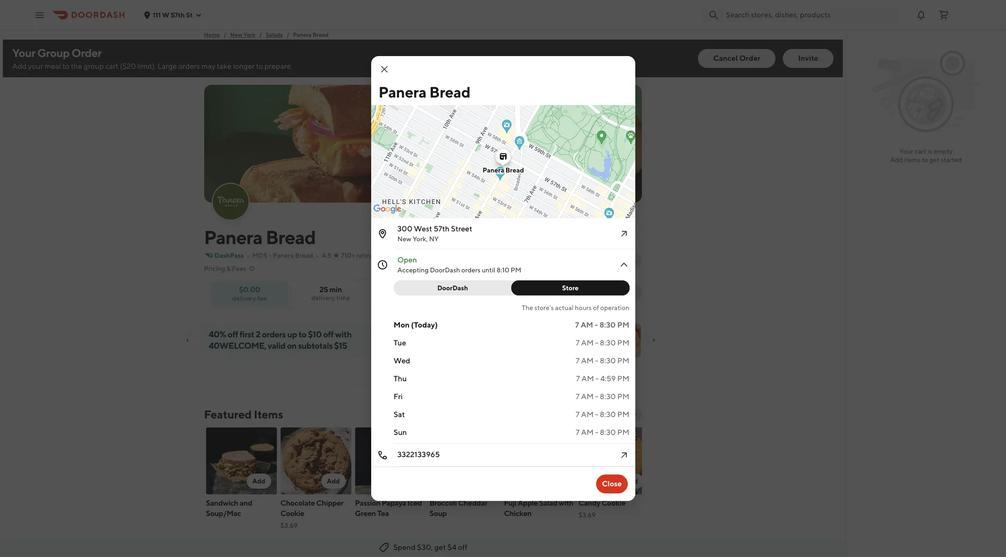Task type: describe. For each thing, give the bounding box(es) containing it.
close
[[602, 480, 622, 489]]

$$
[[413, 252, 420, 260]]

open accepting doordash orders until 8:10 pm
[[398, 256, 522, 274]]

dashpass
[[215, 252, 244, 260]]

take
[[217, 62, 232, 71]]

- for wed
[[596, 357, 599, 366]]

18
[[612, 293, 618, 300]]

on
[[287, 341, 297, 351]]

delivery
[[561, 286, 587, 293]]

orders inside 40% off first 2 orders up to $10 off with 40welcome, valid on subtotals $15
[[262, 330, 286, 340]]

to for is
[[923, 156, 929, 164]]

pm inside open accepting doordash orders until 8:10 pm
[[511, 267, 522, 274]]

next button of carousel image
[[631, 411, 638, 419]]

cart inside your group order add your meal to the group cart ($20 limit). large orders may take longer to prepare.
[[105, 62, 119, 71]]

passion papaya iced green tea image
[[355, 428, 426, 495]]

pm for fri
[[618, 393, 630, 402]]

sat
[[394, 411, 405, 420]]

your for cart
[[900, 148, 914, 155]]

0.3
[[385, 252, 395, 260]]

min inside 25 min delivery time
[[330, 286, 342, 295]]

8:30 for tue
[[600, 339, 616, 348]]

0.3 mi • $$
[[385, 252, 420, 260]]

7 for mon (today)
[[575, 321, 580, 330]]

40welcome,
[[209, 341, 266, 351]]

prepare.
[[265, 62, 293, 71]]

candy
[[579, 499, 601, 508]]

chocolate chipper cookie image
[[281, 428, 351, 495]]

passion papaya iced green tea button
[[353, 426, 428, 523]]

8:30 for wed
[[600, 357, 616, 366]]

- for mon (today)
[[595, 321, 598, 330]]

3 • from the left
[[407, 252, 410, 260]]

mds - panera bread
[[252, 252, 313, 260]]

7 for tue
[[576, 339, 580, 348]]

am for tue
[[581, 339, 594, 348]]

- for sun
[[596, 429, 599, 438]]

add for chocolate chipper cookie
[[327, 478, 340, 486]]

am for thu
[[582, 375, 594, 384]]

home link
[[204, 30, 220, 40]]

8:30 for sun
[[600, 429, 616, 438]]

empty
[[934, 148, 953, 155]]

am for mon (today)
[[581, 321, 594, 330]]

started
[[941, 156, 963, 164]]

hour options option group
[[394, 281, 630, 296]]

1 vertical spatial get
[[435, 544, 446, 553]]

orders inside your group order add your meal to the group cart ($20 limit). large orders may take longer to prepare.
[[178, 62, 200, 71]]

fuji
[[504, 499, 517, 508]]

cookie inside the candy cookie $3.69
[[602, 499, 626, 508]]

store's
[[535, 304, 554, 312]]

order methods option group
[[550, 284, 642, 303]]

candy cookie image
[[579, 428, 650, 495]]

2 horizontal spatial off
[[458, 544, 468, 553]]

salad
[[539, 499, 558, 508]]

and
[[240, 499, 252, 508]]

close button
[[597, 475, 628, 494]]

cancel order
[[714, 54, 761, 63]]

pm for mon (today)
[[618, 321, 630, 330]]

your group order add your meal to the group cart ($20 limit). large orders may take longer to prepare.
[[12, 46, 293, 71]]

pricing & fees button
[[204, 264, 256, 274]]

fuji apple salad with chicken
[[504, 499, 574, 519]]

broccoli cheddar soup
[[430, 499, 488, 519]]

chicken
[[504, 510, 532, 519]]

pickup 18 min
[[609, 286, 631, 300]]

7 for sun
[[576, 429, 580, 438]]

am for wed
[[581, 357, 594, 366]]

the
[[71, 62, 82, 71]]

8:30 for fri
[[600, 393, 616, 402]]

papaya
[[382, 499, 406, 508]]

7 for wed
[[576, 357, 580, 366]]

57th for west
[[434, 225, 450, 234]]

subtotals
[[298, 341, 333, 351]]

3322133965
[[398, 451, 440, 460]]

click item image for orders
[[619, 260, 630, 271]]

sandwich and soup/mac image
[[206, 428, 277, 495]]

pm for wed
[[618, 357, 630, 366]]

items
[[254, 408, 283, 421]]

3 / from the left
[[287, 31, 289, 38]]

salads
[[266, 31, 283, 38]]

the store's actual hours of operation
[[522, 304, 630, 312]]

mds
[[252, 252, 267, 260]]

up
[[287, 330, 297, 340]]

7 for thu
[[576, 375, 580, 384]]

group
[[37, 46, 70, 59]]

longer
[[233, 62, 255, 71]]

spend
[[394, 544, 416, 553]]

pm for sat
[[618, 411, 630, 420]]

large
[[158, 62, 177, 71]]

- for fri
[[596, 393, 599, 402]]

$0.00
[[239, 285, 260, 294]]

apple
[[518, 499, 538, 508]]

limit).
[[137, 62, 156, 71]]

7 am - 8:30 pm for wed
[[576, 357, 630, 366]]

york,
[[413, 236, 428, 243]]

may
[[201, 62, 216, 71]]

powered by google image
[[374, 205, 401, 214]]

dashpass •
[[215, 252, 250, 260]]

300 west 57th street new york, ny
[[398, 225, 473, 243]]

new york link
[[230, 30, 256, 40]]

is
[[928, 148, 933, 155]]

of
[[593, 304, 599, 312]]

first
[[240, 330, 254, 340]]

spend $30, get $4 off
[[394, 544, 468, 553]]

get inside your cart is empty add items to get started
[[930, 156, 940, 164]]

40%
[[209, 330, 226, 340]]

fees
[[232, 265, 246, 273]]

store
[[562, 285, 579, 292]]

25 min delivery time
[[311, 286, 350, 302]]

none radio containing delivery
[[550, 284, 598, 303]]

open
[[398, 256, 417, 265]]

orders inside open accepting doordash orders until 8:10 pm
[[462, 267, 481, 274]]

broccoli cheddar soup image
[[430, 428, 501, 495]]

40% off first 2 orders up to $10 off with 40welcome, valid on subtotals $15
[[209, 330, 352, 351]]

$10
[[308, 330, 322, 340]]

w
[[162, 11, 169, 19]]

sandwich and soup/mac
[[206, 499, 252, 519]]

with inside 40% off first 2 orders up to $10 off with 40welcome, valid on subtotals $15
[[335, 330, 352, 340]]

to for first
[[299, 330, 307, 340]]

until
[[482, 267, 496, 274]]

add inside your group order add your meal to the group cart ($20 limit). large orders may take longer to prepare.
[[12, 62, 27, 71]]

pm for tue
[[618, 339, 630, 348]]

300
[[398, 225, 413, 234]]

mon (today)
[[394, 321, 438, 330]]

chocolate chipper cookie $3.69
[[281, 499, 344, 530]]

pickup
[[609, 286, 631, 293]]

iced
[[408, 499, 422, 508]]

st
[[186, 11, 193, 19]]

8:30 for mon (today)
[[600, 321, 616, 330]]

info
[[624, 258, 636, 265]]

notification bell image
[[916, 9, 927, 21]]

cancel
[[714, 54, 738, 63]]

min for delivery
[[573, 293, 583, 300]]

items
[[905, 156, 921, 164]]

actual
[[555, 304, 574, 312]]

fuji apple salad with chicken image
[[504, 428, 575, 495]]

7 am - 8:30 pm for sat
[[576, 411, 630, 420]]

3 click item image from the top
[[619, 450, 630, 462]]

add for sandwich and soup/mac
[[252, 478, 265, 486]]



Task type: vqa. For each thing, say whether or not it's contained in the screenshot.
The Soup/Mac
yes



Task type: locate. For each thing, give the bounding box(es) containing it.
doordash inside button
[[438, 285, 468, 292]]

passion papaya iced green tea
[[355, 499, 422, 519]]

1 horizontal spatial orders
[[262, 330, 286, 340]]

click item image up "close"
[[619, 450, 630, 462]]

valid
[[268, 341, 286, 351]]

add button up and
[[247, 474, 271, 489]]

7 for sat
[[576, 411, 580, 420]]

1 add button from the left
[[247, 474, 271, 489]]

1 horizontal spatial 25
[[565, 293, 572, 300]]

1 horizontal spatial your
[[900, 148, 914, 155]]

1 horizontal spatial cookie
[[602, 499, 626, 508]]

close panera bread image
[[379, 64, 390, 75]]

0 horizontal spatial $3.69
[[281, 522, 298, 530]]

0 vertical spatial click item image
[[619, 228, 630, 240]]

to for order
[[63, 62, 69, 71]]

1 8:30 from the top
[[600, 321, 616, 330]]

pricing
[[204, 265, 225, 273]]

click item image
[[619, 228, 630, 240], [619, 260, 630, 271], [619, 450, 630, 462]]

1 • from the left
[[247, 252, 250, 260]]

cheddar
[[458, 499, 488, 508]]

meal
[[45, 62, 61, 71]]

mi
[[397, 252, 404, 260]]

4 8:30 from the top
[[600, 393, 616, 402]]

111 w 57th st
[[153, 11, 193, 19]]

Store button
[[512, 281, 630, 296]]

2 horizontal spatial orders
[[462, 267, 481, 274]]

4.5
[[322, 252, 332, 260]]

$3.69 inside the candy cookie $3.69
[[579, 512, 596, 520]]

1 / from the left
[[224, 31, 227, 38]]

1 horizontal spatial with
[[559, 499, 574, 508]]

0 horizontal spatial delivery
[[232, 295, 256, 302]]

/ right home
[[224, 31, 227, 38]]

7 for fri
[[576, 393, 580, 402]]

0 horizontal spatial cart
[[105, 62, 119, 71]]

with right salad
[[559, 499, 574, 508]]

accepting
[[398, 267, 429, 274]]

7 am - 8:30 pm for fri
[[576, 393, 630, 402]]

hours
[[575, 304, 592, 312]]

DoorDash button
[[394, 281, 518, 296]]

doordash up doordash button in the bottom of the page
[[430, 267, 460, 274]]

add button for candy cookie
[[620, 474, 644, 489]]

cart left 'is'
[[915, 148, 927, 155]]

click item image up more info
[[619, 228, 630, 240]]

1 horizontal spatial off
[[323, 330, 334, 340]]

saved
[[518, 289, 537, 297]]

5 8:30 from the top
[[600, 411, 616, 420]]

the
[[522, 304, 533, 312]]

• right mi at the left top of page
[[407, 252, 410, 260]]

7
[[575, 321, 580, 330], [576, 339, 580, 348], [576, 357, 580, 366], [576, 375, 580, 384], [576, 393, 580, 402], [576, 411, 580, 420], [576, 429, 580, 438]]

0 vertical spatial new
[[230, 31, 243, 38]]

1 click item image from the top
[[619, 228, 630, 240]]

1 vertical spatial doordash
[[438, 285, 468, 292]]

new inside "300 west 57th street new york, ny"
[[398, 236, 412, 243]]

chocolate
[[281, 499, 315, 508]]

pricing & fees
[[204, 265, 246, 273]]

1 horizontal spatial 57th
[[434, 225, 450, 234]]

order right cancel at right top
[[740, 54, 761, 63]]

2 8:30 from the top
[[600, 339, 616, 348]]

0 horizontal spatial •
[[247, 252, 250, 260]]

soup
[[430, 510, 447, 519]]

1 horizontal spatial /
[[259, 31, 262, 38]]

0 vertical spatial with
[[335, 330, 352, 340]]

ratings
[[357, 252, 377, 260]]

2 vertical spatial click item image
[[619, 450, 630, 462]]

$4
[[448, 544, 457, 553]]

0 vertical spatial orders
[[178, 62, 200, 71]]

2 delivery from the left
[[232, 295, 256, 302]]

1 vertical spatial cart
[[915, 148, 927, 155]]

0 vertical spatial cart
[[105, 62, 119, 71]]

2 horizontal spatial /
[[287, 31, 289, 38]]

your
[[12, 46, 35, 59], [900, 148, 914, 155]]

chipper
[[316, 499, 344, 508]]

get left $4
[[435, 544, 446, 553]]

passion
[[355, 499, 381, 508]]

to
[[63, 62, 69, 71], [256, 62, 263, 71], [923, 156, 929, 164], [299, 330, 307, 340]]

add button up chipper
[[321, 474, 346, 489]]

57th inside "300 west 57th street new york, ny"
[[434, 225, 450, 234]]

your inside your group order add your meal to the group cart ($20 limit). large orders may take longer to prepare.
[[12, 46, 35, 59]]

add button for chocolate chipper cookie
[[321, 474, 346, 489]]

0 vertical spatial doordash
[[430, 267, 460, 274]]

1 vertical spatial your
[[900, 148, 914, 155]]

• left 4.5
[[316, 252, 319, 260]]

57th for w
[[171, 11, 185, 19]]

with up $15
[[335, 330, 352, 340]]

111
[[153, 11, 161, 19]]

2 click item image from the top
[[619, 260, 630, 271]]

order up the "group"
[[72, 46, 102, 59]]

pm
[[511, 267, 522, 274], [618, 321, 630, 330], [618, 339, 630, 348], [618, 357, 630, 366], [618, 375, 630, 384], [618, 393, 630, 402], [618, 411, 630, 420], [618, 429, 630, 438]]

0 horizontal spatial off
[[228, 330, 238, 340]]

doordash inside open accepting doordash orders until 8:10 pm
[[430, 267, 460, 274]]

710+ ratings
[[341, 252, 377, 260]]

off
[[228, 330, 238, 340], [323, 330, 334, 340], [458, 544, 468, 553]]

2 horizontal spatial •
[[407, 252, 410, 260]]

• left mds
[[247, 252, 250, 260]]

delivery inside $0.00 delivery fee
[[232, 295, 256, 302]]

featured items heading
[[204, 407, 283, 422]]

0 vertical spatial 57th
[[171, 11, 185, 19]]

2 / from the left
[[259, 31, 262, 38]]

delivery inside 25 min delivery time
[[311, 295, 335, 302]]

0 horizontal spatial new
[[230, 31, 243, 38]]

0 vertical spatial cookie
[[602, 499, 626, 508]]

to right the up
[[299, 330, 307, 340]]

7 am - 8:30 pm for mon (today)
[[575, 321, 630, 330]]

am for sun
[[581, 429, 594, 438]]

click item image for street
[[619, 228, 630, 240]]

orders
[[178, 62, 200, 71], [462, 267, 481, 274], [262, 330, 286, 340]]

2 horizontal spatial min
[[619, 293, 628, 300]]

min down store
[[573, 293, 583, 300]]

0 horizontal spatial /
[[224, 31, 227, 38]]

west
[[414, 225, 432, 234]]

cookie down chocolate
[[281, 510, 304, 519]]

fri
[[394, 393, 403, 402]]

$3.69
[[579, 512, 596, 520], [281, 522, 298, 530]]

wed
[[394, 357, 411, 366]]

mon
[[394, 321, 410, 330]]

1 vertical spatial 57th
[[434, 225, 450, 234]]

2
[[256, 330, 261, 340]]

0 horizontal spatial add button
[[247, 474, 271, 489]]

min down 4.5
[[330, 286, 342, 295]]

min for pickup
[[619, 293, 628, 300]]

home / new york / salads / panera bread
[[204, 31, 329, 38]]

min inside pickup 18 min
[[619, 293, 628, 300]]

group
[[84, 62, 104, 71]]

($20
[[120, 62, 136, 71]]

57th up ny
[[434, 225, 450, 234]]

off right $10
[[323, 330, 334, 340]]

0 vertical spatial $3.69
[[579, 512, 596, 520]]

2 • from the left
[[316, 252, 319, 260]]

25 inside delivery 25 min
[[565, 293, 572, 300]]

2 horizontal spatial add button
[[620, 474, 644, 489]]

/ right york
[[259, 31, 262, 38]]

your for group
[[12, 46, 35, 59]]

featured
[[204, 408, 252, 421]]

2 add button from the left
[[321, 474, 346, 489]]

add inside your cart is empty add items to get started
[[891, 156, 904, 164]]

candy cookie $3.69
[[579, 499, 626, 520]]

1 vertical spatial new
[[398, 236, 412, 243]]

orders left until
[[462, 267, 481, 274]]

delivery left time
[[311, 295, 335, 302]]

none radio containing pickup
[[592, 284, 642, 303]]

1 vertical spatial orders
[[462, 267, 481, 274]]

0 vertical spatial your
[[12, 46, 35, 59]]

0 horizontal spatial 57th
[[171, 11, 185, 19]]

pm for thu
[[618, 375, 630, 384]]

am for sat
[[581, 411, 594, 420]]

1 vertical spatial with
[[559, 499, 574, 508]]

off right $4
[[458, 544, 468, 553]]

cart left ($20
[[105, 62, 119, 71]]

off up 40welcome,
[[228, 330, 238, 340]]

0 horizontal spatial with
[[335, 330, 352, 340]]

/ right the salads
[[287, 31, 289, 38]]

0 horizontal spatial your
[[12, 46, 35, 59]]

1 delivery from the left
[[311, 295, 335, 302]]

6 8:30 from the top
[[600, 429, 616, 438]]

panera bread dialog
[[278, 56, 641, 502]]

0 horizontal spatial orders
[[178, 62, 200, 71]]

25 left time
[[320, 286, 328, 295]]

1 vertical spatial click item image
[[619, 260, 630, 271]]

add for candy cookie
[[625, 478, 638, 486]]

cookie down close button
[[602, 499, 626, 508]]

1 horizontal spatial $3.69
[[579, 512, 596, 520]]

3 8:30 from the top
[[600, 357, 616, 366]]

previous button of carousel image
[[612, 411, 619, 419]]

cookie inside chocolate chipper cookie $3.69
[[281, 510, 304, 519]]

- for tue
[[596, 339, 599, 348]]

click item image up pickup
[[619, 260, 630, 271]]

1 horizontal spatial min
[[573, 293, 583, 300]]

to inside your cart is empty add items to get started
[[923, 156, 929, 164]]

8:30 for sat
[[600, 411, 616, 420]]

7 am - 8:30 pm for tue
[[576, 339, 630, 348]]

delivery down '$0.00'
[[232, 295, 256, 302]]

0 items, open order cart image
[[939, 9, 950, 21]]

sandwich
[[206, 499, 238, 508]]

operation
[[601, 304, 630, 312]]

1 horizontal spatial order
[[740, 54, 761, 63]]

- for thu
[[596, 375, 599, 384]]

7 am - 8:30 pm for sun
[[576, 429, 630, 438]]

pm for sun
[[618, 429, 630, 438]]

order
[[72, 46, 102, 59], [740, 54, 761, 63]]

0 horizontal spatial order
[[72, 46, 102, 59]]

0 horizontal spatial min
[[330, 286, 342, 295]]

featured items
[[204, 408, 283, 421]]

time
[[337, 295, 350, 302]]

your inside your cart is empty add items to get started
[[900, 148, 914, 155]]

soup/mac
[[206, 510, 241, 519]]

57th
[[171, 11, 185, 19], [434, 225, 450, 234]]

fee
[[257, 295, 267, 302]]

get down 'is'
[[930, 156, 940, 164]]

your up your
[[12, 46, 35, 59]]

0 horizontal spatial 25
[[320, 286, 328, 295]]

1 horizontal spatial •
[[316, 252, 319, 260]]

2 vertical spatial orders
[[262, 330, 286, 340]]

None radio
[[592, 284, 642, 303]]

with inside fuji apple salad with chicken
[[559, 499, 574, 508]]

None radio
[[550, 284, 598, 303]]

doordash down open accepting doordash orders until 8:10 pm
[[438, 285, 468, 292]]

0 horizontal spatial cookie
[[281, 510, 304, 519]]

am for fri
[[581, 393, 594, 402]]

tue
[[394, 339, 406, 348]]

1 horizontal spatial new
[[398, 236, 412, 243]]

order inside your group order add your meal to the group cart ($20 limit). large orders may take longer to prepare.
[[72, 46, 102, 59]]

salads link
[[266, 30, 283, 40]]

0 vertical spatial get
[[930, 156, 940, 164]]

to inside 40% off first 2 orders up to $10 off with 40welcome, valid on subtotals $15
[[299, 330, 307, 340]]

add button
[[247, 474, 271, 489], [321, 474, 346, 489], [620, 474, 644, 489]]

1 horizontal spatial cart
[[915, 148, 927, 155]]

more info button
[[591, 254, 642, 269]]

7 am - 4:59 pm
[[576, 375, 630, 384]]

cookie
[[602, 499, 626, 508], [281, 510, 304, 519]]

cart inside your cart is empty add items to get started
[[915, 148, 927, 155]]

$3.69 down candy
[[579, 512, 596, 520]]

$15
[[334, 341, 347, 351]]

710+
[[341, 252, 355, 260]]

get
[[930, 156, 940, 164], [435, 544, 446, 553]]

1 horizontal spatial add button
[[321, 474, 346, 489]]

add button for sandwich and soup/mac
[[247, 474, 271, 489]]

1 horizontal spatial delivery
[[311, 295, 335, 302]]

orders left may
[[178, 62, 200, 71]]

orders up valid
[[262, 330, 286, 340]]

•
[[247, 252, 250, 260], [316, 252, 319, 260], [407, 252, 410, 260]]

invite
[[799, 54, 819, 63]]

1 vertical spatial $3.69
[[281, 522, 298, 530]]

add button up the candy cookie $3.69
[[620, 474, 644, 489]]

cancel order button
[[699, 49, 776, 68]]

open menu image
[[34, 9, 45, 21]]

invite button
[[784, 49, 834, 68]]

order inside button
[[740, 54, 761, 63]]

25 down store
[[565, 293, 572, 300]]

ny
[[429, 236, 439, 243]]

$0.00 delivery fee
[[232, 285, 267, 302]]

4:59
[[601, 375, 616, 384]]

$3.69 down chocolate
[[281, 522, 298, 530]]

1 vertical spatial cookie
[[281, 510, 304, 519]]

panera bread image
[[204, 85, 642, 203], [213, 184, 248, 220]]

min
[[330, 286, 342, 295], [573, 293, 583, 300], [619, 293, 628, 300]]

york
[[244, 31, 256, 38]]

your up the items
[[900, 148, 914, 155]]

3 add button from the left
[[620, 474, 644, 489]]

to down 'is'
[[923, 156, 929, 164]]

sun
[[394, 429, 407, 438]]

min inside delivery 25 min
[[573, 293, 583, 300]]

saved button
[[499, 284, 542, 303]]

1 horizontal spatial get
[[930, 156, 940, 164]]

to left the
[[63, 62, 69, 71]]

57th left st on the left top of the page
[[171, 11, 185, 19]]

8:30
[[600, 321, 616, 330], [600, 339, 616, 348], [600, 357, 616, 366], [600, 393, 616, 402], [600, 411, 616, 420], [600, 429, 616, 438]]

to right longer
[[256, 62, 263, 71]]

panera bread
[[379, 83, 471, 101], [483, 167, 524, 174], [483, 167, 524, 174], [204, 227, 316, 249]]

new down 300
[[398, 236, 412, 243]]

25 inside 25 min delivery time
[[320, 286, 328, 295]]

your
[[28, 62, 43, 71]]

- for sat
[[596, 411, 599, 420]]

0 horizontal spatial get
[[435, 544, 446, 553]]

min right 18
[[619, 293, 628, 300]]

$30,
[[417, 544, 433, 553]]

map region
[[278, 79, 641, 321]]

delivery 25 min
[[561, 286, 587, 300]]

new left york
[[230, 31, 243, 38]]

$3.69 inside chocolate chipper cookie $3.69
[[281, 522, 298, 530]]

panera
[[293, 31, 312, 38], [379, 83, 427, 101], [483, 167, 504, 174], [483, 167, 504, 174], [204, 227, 263, 249], [273, 252, 294, 260]]



